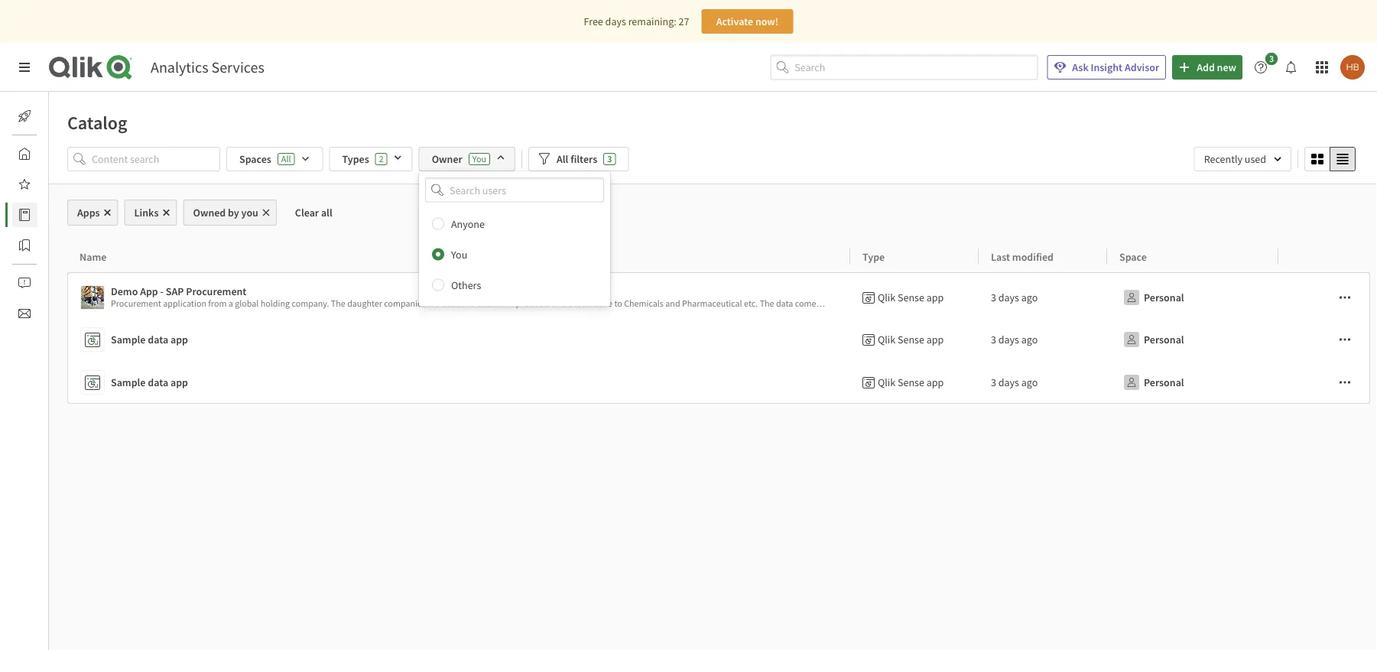 Task type: vqa. For each thing, say whether or not it's contained in the screenshot.
system.
yes



Task type: locate. For each thing, give the bounding box(es) containing it.
3 3 days ago button from the top
[[991, 370, 1038, 395]]

2 personal button from the top
[[1120, 327, 1188, 352]]

2 from from the left
[[822, 298, 841, 309]]

the right etc.
[[760, 298, 775, 309]]

owned by you button
[[183, 200, 277, 226]]

3 3 days ago cell from the top
[[979, 361, 1108, 404]]

procurement right qlik sense app image
[[111, 298, 161, 309]]

0 vertical spatial qlik sense app
[[878, 291, 944, 304]]

27
[[679, 15, 690, 28]]

you up others
[[451, 248, 468, 261]]

1 3 days ago from the top
[[991, 291, 1038, 304]]

1 sample data app button from the top
[[80, 324, 844, 355]]

you
[[473, 153, 487, 165], [451, 248, 468, 261]]

0 vertical spatial sample data app button
[[80, 324, 844, 355]]

sample
[[111, 333, 146, 347], [111, 376, 146, 389]]

sample data app button for qlik sense app cell for 2nd 'personal' cell from the top
[[80, 324, 844, 355]]

cell
[[1279, 272, 1371, 318], [1279, 318, 1371, 361], [1279, 361, 1371, 404]]

2 vertical spatial qlik
[[878, 376, 896, 389]]

1 horizontal spatial you
[[473, 153, 487, 165]]

0 horizontal spatial and
[[552, 298, 567, 309]]

1 3 days ago button from the top
[[991, 285, 1038, 310]]

catalog up name
[[49, 208, 83, 222]]

1 sample from the top
[[111, 333, 146, 347]]

demo
[[111, 285, 138, 298]]

from
[[208, 298, 227, 309], [822, 298, 841, 309]]

1 a from the left
[[229, 298, 233, 309]]

sap
[[166, 285, 184, 298], [849, 298, 864, 309]]

0 vertical spatial data
[[776, 298, 794, 309]]

procurement
[[186, 285, 247, 298], [111, 298, 161, 309]]

all
[[321, 206, 333, 220]]

sample data app button for qlik sense app cell corresponding to first 'personal' cell from the bottom of the page
[[80, 367, 844, 398]]

2 ago from the top
[[1022, 333, 1038, 347]]

sense for sample data app button corresponding to qlik sense app cell for 2nd 'personal' cell from the top
[[898, 333, 925, 347]]

personal for third 'personal' cell from the bottom of the page personal button
[[1144, 291, 1185, 304]]

None field
[[419, 177, 610, 202]]

1 horizontal spatial and
[[666, 298, 680, 309]]

qlik sense app cell
[[851, 272, 979, 318], [851, 318, 979, 361], [851, 361, 979, 404]]

all left filters
[[557, 152, 569, 166]]

types
[[342, 152, 369, 166]]

ago
[[1022, 291, 1038, 304], [1022, 333, 1038, 347], [1022, 376, 1038, 389]]

space
[[1120, 250, 1147, 264]]

1 personal button from the top
[[1120, 285, 1188, 310]]

0 vertical spatial sample data app
[[111, 333, 188, 347]]

2 vertical spatial personal button
[[1120, 370, 1188, 395]]

2 vertical spatial 3 days ago
[[991, 376, 1038, 389]]

type
[[863, 250, 885, 264]]

1 vertical spatial 3 days ago
[[991, 333, 1038, 347]]

last modified
[[991, 250, 1054, 264]]

activate
[[716, 15, 754, 28]]

1 horizontal spatial all
[[557, 152, 569, 166]]

1 sense from the top
[[898, 291, 925, 304]]

home
[[49, 147, 76, 161]]

2 personal from the top
[[1144, 333, 1185, 347]]

2 vertical spatial qlik sense app
[[878, 376, 944, 389]]

personal for personal button associated with first 'personal' cell from the bottom of the page
[[1144, 376, 1185, 389]]

apps button
[[67, 200, 118, 226]]

products
[[516, 298, 550, 309]]

and right chemicals
[[666, 298, 680, 309]]

2 sense from the top
[[898, 333, 925, 347]]

personal cell
[[1108, 272, 1279, 318], [1108, 318, 1279, 361], [1108, 361, 1279, 404]]

1 vertical spatial sample data app
[[111, 376, 188, 389]]

days
[[606, 15, 626, 28], [999, 291, 1020, 304], [999, 333, 1020, 347], [999, 376, 1020, 389]]

1 cell from the top
[[1279, 272, 1371, 318]]

a left the 'global' at the left top of page
[[229, 298, 233, 309]]

sap right -
[[166, 285, 184, 298]]

0 vertical spatial personal button
[[1120, 285, 1188, 310]]

3 3 days ago from the top
[[991, 376, 1038, 389]]

personal button
[[1120, 285, 1188, 310], [1120, 327, 1188, 352], [1120, 370, 1188, 395]]

1 vertical spatial sample data app button
[[80, 367, 844, 398]]

2 3 days ago cell from the top
[[979, 318, 1108, 361]]

from right comes
[[822, 298, 841, 309]]

add new
[[1197, 60, 1237, 74]]

1 vertical spatial catalog
[[49, 208, 83, 222]]

analytics services
[[151, 58, 265, 77]]

1 horizontal spatial a
[[842, 298, 847, 309]]

2 3 days ago button from the top
[[991, 327, 1038, 352]]

1 vertical spatial 3 days ago button
[[991, 327, 1038, 352]]

2 qlik sense app from the top
[[878, 333, 944, 347]]

3 days ago
[[991, 291, 1038, 304], [991, 333, 1038, 347], [991, 376, 1038, 389]]

personal button for first 'personal' cell from the bottom of the page
[[1120, 370, 1188, 395]]

1 horizontal spatial procurement
[[186, 285, 247, 298]]

2 vertical spatial data
[[148, 376, 168, 389]]

3 days ago button for qlik sense app cell for 2nd 'personal' cell from the top
[[991, 327, 1038, 352]]

you inside owner option group
[[451, 248, 468, 261]]

procurement right -
[[186, 285, 247, 298]]

cell for third 'personal' cell from the bottom of the page
[[1279, 272, 1371, 318]]

more actions image
[[1339, 291, 1352, 304], [1339, 334, 1352, 346]]

apps
[[77, 206, 100, 220]]

ask insight advisor button
[[1047, 55, 1167, 80]]

0 horizontal spatial all
[[281, 153, 291, 165]]

1 personal from the top
[[1144, 291, 1185, 304]]

switch view group
[[1305, 147, 1356, 171]]

3 inside filters region
[[608, 153, 612, 165]]

2 qlik from the top
[[878, 333, 896, 347]]

add
[[1197, 60, 1215, 74]]

3 cell from the top
[[1279, 361, 1371, 404]]

1 from from the left
[[208, 298, 227, 309]]

1 vertical spatial personal button
[[1120, 327, 1188, 352]]

app
[[927, 291, 944, 304], [171, 333, 188, 347], [927, 333, 944, 347], [171, 376, 188, 389], [927, 376, 944, 389]]

0 vertical spatial sense
[[898, 291, 925, 304]]

3
[[1270, 53, 1274, 65], [608, 153, 612, 165], [991, 291, 997, 304], [991, 333, 997, 347], [991, 376, 997, 389]]

1 vertical spatial more actions image
[[1339, 334, 1352, 346]]

personal
[[1144, 291, 1185, 304], [1144, 333, 1185, 347], [1144, 376, 1185, 389]]

and
[[552, 298, 567, 309], [666, 298, 680, 309]]

0 horizontal spatial from
[[208, 298, 227, 309]]

1 horizontal spatial the
[[760, 298, 775, 309]]

qlik sense app cell for first 'personal' cell from the bottom of the page
[[851, 361, 979, 404]]

data
[[776, 298, 794, 309], [148, 333, 168, 347], [148, 376, 168, 389]]

1 vertical spatial ago
[[1022, 333, 1038, 347]]

services
[[212, 58, 265, 77]]

sample data app button
[[80, 324, 844, 355], [80, 367, 844, 398]]

2 vertical spatial ago
[[1022, 376, 1038, 389]]

2 qlik sense app cell from the top
[[851, 318, 979, 361]]

the left daughter
[[331, 298, 346, 309]]

sense
[[898, 291, 925, 304], [898, 333, 925, 347], [898, 376, 925, 389]]

recently
[[1205, 152, 1243, 166]]

clear all button
[[283, 200, 345, 226]]

0 vertical spatial 3 days ago button
[[991, 285, 1038, 310]]

3 ago from the top
[[1022, 376, 1038, 389]]

days for third 'personal' cell from the bottom of the page's qlik sense app cell
[[999, 291, 1020, 304]]

2 vertical spatial 3 days ago button
[[991, 370, 1038, 395]]

2 sample data app button from the top
[[80, 367, 844, 398]]

3 days ago cell for qlik sense app cell for 2nd 'personal' cell from the top
[[979, 318, 1108, 361]]

personal for 2nd 'personal' cell from the top personal button
[[1144, 333, 1185, 347]]

demo app - sap procurement procurement application from a global holding company. the daughter companies are active in electronic products and automotive to chemicals and pharmaceutical etc. the data comes from a sap bw system.
[[111, 285, 909, 309]]

companies
[[384, 298, 426, 309]]

from left the 'global' at the left top of page
[[208, 298, 227, 309]]

catalog link
[[12, 203, 83, 227]]

1 vertical spatial you
[[451, 248, 468, 261]]

3 days ago cell
[[979, 272, 1108, 318], [979, 318, 1108, 361], [979, 361, 1108, 404]]

qlik
[[878, 291, 896, 304], [878, 333, 896, 347], [878, 376, 896, 389]]

data inside demo app - sap procurement procurement application from a global holding company. the daughter companies are active in electronic products and automotive to chemicals and pharmaceutical etc. the data comes from a sap bw system.
[[776, 298, 794, 309]]

1 3 days ago cell from the top
[[979, 272, 1108, 318]]

sense for sample data app button corresponding to qlik sense app cell corresponding to first 'personal' cell from the bottom of the page
[[898, 376, 925, 389]]

all for all
[[281, 153, 291, 165]]

1 vertical spatial sense
[[898, 333, 925, 347]]

2 sample data app from the top
[[111, 376, 188, 389]]

Search users text field
[[447, 177, 586, 202]]

in
[[467, 298, 474, 309]]

the
[[331, 298, 346, 309], [760, 298, 775, 309]]

1 qlik sense app cell from the top
[[851, 272, 979, 318]]

0 vertical spatial 3 days ago
[[991, 291, 1038, 304]]

anyone
[[451, 217, 485, 231]]

advisor
[[1125, 60, 1160, 74]]

analytics
[[151, 58, 208, 77]]

1 more actions image from the top
[[1339, 291, 1352, 304]]

0 horizontal spatial a
[[229, 298, 233, 309]]

2 cell from the top
[[1279, 318, 1371, 361]]

insight
[[1091, 60, 1123, 74]]

ask insight advisor
[[1073, 60, 1160, 74]]

3 qlik from the top
[[878, 376, 896, 389]]

a
[[229, 298, 233, 309], [842, 298, 847, 309]]

0 horizontal spatial you
[[451, 248, 468, 261]]

you right owner
[[473, 153, 487, 165]]

2 sample from the top
[[111, 376, 146, 389]]

1 ago from the top
[[1022, 291, 1038, 304]]

3 qlik sense app from the top
[[878, 376, 944, 389]]

1 sample data app from the top
[[111, 333, 188, 347]]

1 vertical spatial data
[[148, 333, 168, 347]]

2 vertical spatial sense
[[898, 376, 925, 389]]

qlik sense app
[[878, 291, 944, 304], [878, 333, 944, 347], [878, 376, 944, 389]]

sample data app for qlik sense app cell corresponding to first 'personal' cell from the bottom of the page
[[111, 376, 188, 389]]

Search text field
[[795, 55, 1038, 80]]

3 personal button from the top
[[1120, 370, 1188, 395]]

modified
[[1013, 250, 1054, 264]]

0 horizontal spatial the
[[331, 298, 346, 309]]

1 personal cell from the top
[[1108, 272, 1279, 318]]

1 horizontal spatial from
[[822, 298, 841, 309]]

0 horizontal spatial sap
[[166, 285, 184, 298]]

0 vertical spatial sample
[[111, 333, 146, 347]]

others
[[451, 278, 481, 292]]

2 3 days ago from the top
[[991, 333, 1038, 347]]

all
[[557, 152, 569, 166], [281, 153, 291, 165]]

owner option group
[[419, 209, 610, 300]]

sap left bw
[[849, 298, 864, 309]]

pharmaceutical
[[682, 298, 743, 309]]

1 and from the left
[[552, 298, 567, 309]]

navigation pane element
[[0, 98, 83, 332]]

1 the from the left
[[331, 298, 346, 309]]

free
[[584, 15, 603, 28]]

days for qlik sense app cell corresponding to first 'personal' cell from the bottom of the page
[[999, 376, 1020, 389]]

collections image
[[18, 239, 31, 252]]

links
[[134, 206, 159, 220]]

open sidebar menu image
[[18, 61, 31, 73]]

3 days ago button for third 'personal' cell from the bottom of the page's qlik sense app cell
[[991, 285, 1038, 310]]

0 vertical spatial more actions image
[[1339, 291, 1352, 304]]

3 qlik sense app cell from the top
[[851, 361, 979, 404]]

alerts
[[49, 276, 75, 290]]

1 vertical spatial personal
[[1144, 333, 1185, 347]]

3 personal from the top
[[1144, 376, 1185, 389]]

1 vertical spatial sample
[[111, 376, 146, 389]]

searchbar element
[[771, 55, 1038, 80]]

0 vertical spatial you
[[473, 153, 487, 165]]

and right products
[[552, 298, 567, 309]]

0 vertical spatial personal
[[1144, 291, 1185, 304]]

3 days ago button
[[991, 285, 1038, 310], [991, 327, 1038, 352], [991, 370, 1038, 395]]

1 horizontal spatial sap
[[849, 298, 864, 309]]

catalog
[[67, 111, 127, 134], [49, 208, 83, 222]]

1 vertical spatial qlik sense app
[[878, 333, 944, 347]]

Content search text field
[[92, 147, 220, 171]]

1 vertical spatial qlik
[[878, 333, 896, 347]]

analytics services element
[[151, 58, 265, 77]]

2 personal cell from the top
[[1108, 318, 1279, 361]]

0 vertical spatial ago
[[1022, 291, 1038, 304]]

to
[[615, 298, 622, 309]]

2 more actions image from the top
[[1339, 334, 1352, 346]]

3 personal cell from the top
[[1108, 361, 1279, 404]]

cell for first 'personal' cell from the bottom of the page
[[1279, 361, 1371, 404]]

data for sample data app button corresponding to qlik sense app cell corresponding to first 'personal' cell from the bottom of the page
[[148, 376, 168, 389]]

2
[[379, 153, 384, 165]]

3 sense from the top
[[898, 376, 925, 389]]

qlik sense app for sample data app button corresponding to qlik sense app cell for 2nd 'personal' cell from the top
[[878, 333, 944, 347]]

all right spaces on the top of page
[[281, 153, 291, 165]]

2 vertical spatial personal
[[1144, 376, 1185, 389]]

a left bw
[[842, 298, 847, 309]]

app for qlik sense app cell corresponding to first 'personal' cell from the bottom of the page
[[927, 376, 944, 389]]

0 vertical spatial qlik
[[878, 291, 896, 304]]

catalog up home on the top
[[67, 111, 127, 134]]

app for third 'personal' cell from the bottom of the page's qlik sense app cell
[[927, 291, 944, 304]]



Task type: describe. For each thing, give the bounding box(es) containing it.
name
[[80, 250, 107, 264]]

clear
[[295, 206, 319, 220]]

1 qlik from the top
[[878, 291, 896, 304]]

alerts link
[[12, 271, 75, 295]]

activate now!
[[716, 15, 779, 28]]

alerts image
[[18, 277, 31, 289]]

filters region
[[49, 144, 1378, 306]]

qlik sense app cell for third 'personal' cell from the bottom of the page
[[851, 272, 979, 318]]

holding
[[261, 298, 290, 309]]

2 the from the left
[[760, 298, 775, 309]]

electronic
[[476, 298, 514, 309]]

1 qlik sense app from the top
[[878, 291, 944, 304]]

personal button for 2nd 'personal' cell from the top
[[1120, 327, 1188, 352]]

system.
[[880, 298, 909, 309]]

home link
[[12, 142, 76, 166]]

qlik sense app image
[[81, 286, 104, 309]]

getting started image
[[18, 110, 31, 122]]

3 days ago cell for third 'personal' cell from the bottom of the page's qlik sense app cell
[[979, 272, 1108, 318]]

daughter
[[347, 298, 382, 309]]

2 a from the left
[[842, 298, 847, 309]]

catalog inside 'link'
[[49, 208, 83, 222]]

owned by you
[[193, 206, 258, 220]]

application
[[163, 298, 206, 309]]

favorites image
[[18, 178, 31, 190]]

owned
[[193, 206, 226, 220]]

data for sample data app button corresponding to qlik sense app cell for 2nd 'personal' cell from the top
[[148, 333, 168, 347]]

more actions image for third 'personal' cell from the bottom of the page
[[1339, 291, 1352, 304]]

by
[[228, 206, 239, 220]]

3 days ago button for qlik sense app cell corresponding to first 'personal' cell from the bottom of the page
[[991, 370, 1038, 395]]

3 days ago for 3 days ago button corresponding to qlik sense app cell corresponding to first 'personal' cell from the bottom of the page
[[991, 376, 1038, 389]]

chemicals
[[624, 298, 664, 309]]

ago for 3 days ago button corresponding to qlik sense app cell corresponding to first 'personal' cell from the bottom of the page
[[1022, 376, 1038, 389]]

3 days ago for 3 days ago button for third 'personal' cell from the bottom of the page's qlik sense app cell
[[991, 291, 1038, 304]]

bw
[[866, 298, 878, 309]]

remaining:
[[629, 15, 677, 28]]

Recently used field
[[1195, 147, 1292, 171]]

3 button
[[1249, 53, 1283, 80]]

-
[[160, 285, 164, 298]]

qlik sense app cell for 2nd 'personal' cell from the top
[[851, 318, 979, 361]]

app
[[140, 285, 158, 298]]

sample data app for qlik sense app cell for 2nd 'personal' cell from the top
[[111, 333, 188, 347]]

qlik sense app for sample data app button corresponding to qlik sense app cell corresponding to first 'personal' cell from the bottom of the page
[[878, 376, 944, 389]]

ago for 3 days ago button for third 'personal' cell from the bottom of the page's qlik sense app cell
[[1022, 291, 1038, 304]]

cell for 2nd 'personal' cell from the top
[[1279, 318, 1371, 361]]

comes
[[795, 298, 820, 309]]

etc.
[[744, 298, 758, 309]]

more actions image for 2nd 'personal' cell from the top
[[1339, 334, 1352, 346]]

you
[[241, 206, 258, 220]]

last
[[991, 250, 1011, 264]]

3 days ago cell for qlik sense app cell corresponding to first 'personal' cell from the bottom of the page
[[979, 361, 1108, 404]]

3 for third 'personal' cell from the bottom of the page's qlik sense app cell
[[991, 291, 997, 304]]

filters
[[571, 152, 598, 166]]

more actions image
[[1339, 376, 1352, 389]]

howard brown image
[[1341, 55, 1365, 80]]

global
[[235, 298, 259, 309]]

qlik for sample data app button corresponding to qlik sense app cell corresponding to first 'personal' cell from the bottom of the page
[[878, 376, 896, 389]]

2 and from the left
[[666, 298, 680, 309]]

are
[[428, 298, 440, 309]]

app for qlik sense app cell for 2nd 'personal' cell from the top
[[927, 333, 944, 347]]

qlik for sample data app button corresponding to qlik sense app cell for 2nd 'personal' cell from the top
[[878, 333, 896, 347]]

3 inside dropdown button
[[1270, 53, 1274, 65]]

clear all
[[295, 206, 333, 220]]

sample for sample data app button corresponding to qlik sense app cell corresponding to first 'personal' cell from the bottom of the page
[[111, 376, 146, 389]]

subscriptions image
[[18, 308, 31, 320]]

add new button
[[1173, 55, 1243, 80]]

sample for sample data app button corresponding to qlik sense app cell for 2nd 'personal' cell from the top
[[111, 333, 146, 347]]

new
[[1217, 60, 1237, 74]]

free days remaining: 27
[[584, 15, 690, 28]]

0 vertical spatial catalog
[[67, 111, 127, 134]]

active
[[442, 298, 465, 309]]

personal button for third 'personal' cell from the bottom of the page
[[1120, 285, 1188, 310]]

all for all filters
[[557, 152, 569, 166]]

now!
[[756, 15, 779, 28]]

used
[[1245, 152, 1267, 166]]

automotive
[[569, 298, 613, 309]]

ask
[[1073, 60, 1089, 74]]

spaces
[[239, 152, 271, 166]]

owner
[[432, 152, 463, 166]]

0 horizontal spatial procurement
[[111, 298, 161, 309]]

3 for qlik sense app cell for 2nd 'personal' cell from the top
[[991, 333, 997, 347]]

ago for qlik sense app cell for 2nd 'personal' cell from the top's 3 days ago button
[[1022, 333, 1038, 347]]

links button
[[124, 200, 177, 226]]

days for qlik sense app cell for 2nd 'personal' cell from the top
[[999, 333, 1020, 347]]

3 for qlik sense app cell corresponding to first 'personal' cell from the bottom of the page
[[991, 376, 997, 389]]

all filters
[[557, 152, 598, 166]]

activate now! link
[[702, 9, 794, 34]]

company.
[[292, 298, 329, 309]]

recently used
[[1205, 152, 1267, 166]]

3 days ago for qlik sense app cell for 2nd 'personal' cell from the top's 3 days ago button
[[991, 333, 1038, 347]]



